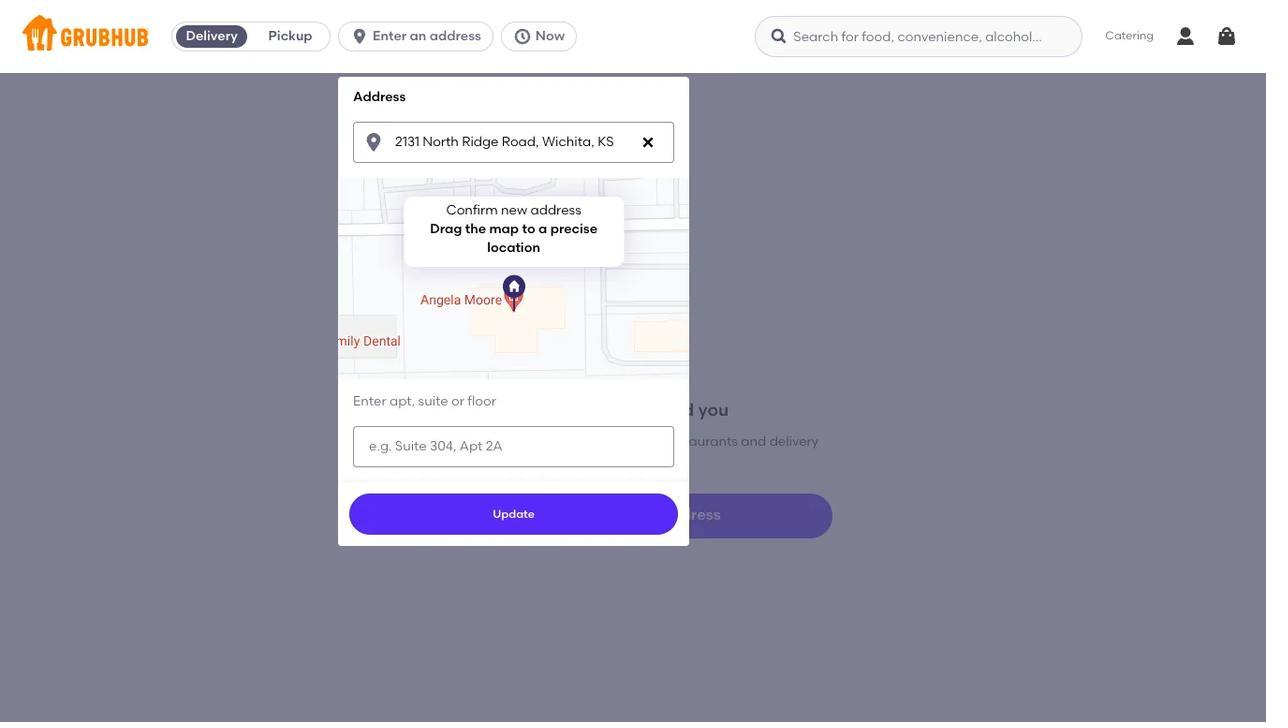 Task type: locate. For each thing, give the bounding box(es) containing it.
your inside share your location to help us find restaurants and delivery options near you
[[488, 434, 515, 450]]

1 vertical spatial your
[[626, 506, 658, 524]]

your right share
[[488, 434, 515, 450]]

1 horizontal spatial address
[[662, 506, 721, 524]]

help
[[590, 434, 618, 450]]

0 vertical spatial enter
[[373, 28, 407, 44]]

restaurants
[[665, 434, 738, 450]]

your
[[488, 434, 515, 450], [626, 506, 658, 524]]

svg image
[[1216, 25, 1239, 48], [350, 27, 369, 46], [363, 131, 385, 153], [641, 135, 656, 150]]

your inside enter your address button
[[626, 506, 658, 524]]

address inside main navigation navigation
[[430, 28, 481, 44]]

0 vertical spatial your
[[488, 434, 515, 450]]

1 horizontal spatial your
[[626, 506, 658, 524]]

0 vertical spatial address
[[430, 28, 481, 44]]

1 vertical spatial you
[[663, 453, 686, 469]]

address right an
[[430, 28, 481, 44]]

update button
[[350, 494, 678, 535]]

address
[[430, 28, 481, 44], [662, 506, 721, 524]]

address down restaurants
[[662, 506, 721, 524]]

you right near
[[663, 453, 686, 469]]

0 horizontal spatial svg image
[[513, 27, 532, 46]]

address for enter your address
[[662, 506, 721, 524]]

enter an address button
[[338, 22, 501, 52]]

enter left an
[[373, 28, 407, 44]]

address
[[353, 89, 406, 105]]

your for enter
[[626, 506, 658, 524]]

share
[[448, 434, 485, 450]]

enter for enter an address
[[373, 28, 407, 44]]

0 horizontal spatial you
[[663, 453, 686, 469]]

1 vertical spatial enter
[[353, 393, 387, 409]]

enter left apt,
[[353, 393, 387, 409]]

2 svg image from the left
[[770, 27, 789, 46]]

0 horizontal spatial address
[[430, 28, 481, 44]]

0 horizontal spatial your
[[488, 434, 515, 450]]

enter for enter apt, suite or floor
[[353, 393, 387, 409]]

position icon image
[[546, 503, 572, 529]]

or
[[452, 393, 465, 409]]

around
[[633, 399, 694, 420]]

us
[[621, 434, 635, 450]]

1 svg image from the left
[[513, 27, 532, 46]]

you up restaurants
[[699, 399, 729, 420]]

delivery button
[[172, 22, 251, 52]]

enter right position icon
[[583, 506, 622, 524]]

address for enter an address
[[430, 28, 481, 44]]

2 vertical spatial enter
[[583, 506, 622, 524]]

svg image
[[513, 27, 532, 46], [770, 27, 789, 46]]

enter
[[373, 28, 407, 44], [353, 393, 387, 409], [583, 506, 622, 524]]

0 vertical spatial you
[[699, 399, 729, 420]]

your down near
[[626, 506, 658, 524]]

you
[[699, 399, 729, 420], [663, 453, 686, 469]]

location
[[519, 434, 571, 450]]

catering button
[[1093, 15, 1167, 58]]

catering
[[1106, 29, 1154, 42]]

enter your address
[[583, 506, 721, 524]]

1 horizontal spatial svg image
[[770, 27, 789, 46]]

1 vertical spatial address
[[662, 506, 721, 524]]

confirm your address image
[[495, 268, 533, 311]]

find
[[638, 434, 662, 450]]



Task type: describe. For each thing, give the bounding box(es) containing it.
pickup
[[269, 28, 313, 44]]

update
[[493, 508, 535, 521]]

and
[[741, 434, 767, 450]]

delivery
[[186, 28, 238, 44]]

what's
[[573, 399, 629, 420]]

now button
[[501, 22, 585, 52]]

your for share
[[488, 434, 515, 450]]

share your location to help us find restaurants and delivery options near you
[[448, 434, 819, 469]]

enter an address
[[373, 28, 481, 44]]

1 horizontal spatial you
[[699, 399, 729, 420]]

delivery
[[770, 434, 819, 450]]

apt,
[[390, 393, 415, 409]]

Enter an address search field
[[353, 121, 675, 163]]

to
[[574, 434, 587, 450]]

an
[[410, 28, 427, 44]]

options
[[580, 453, 628, 469]]

e.g. Suite 304, Apt 2A search field
[[353, 426, 675, 467]]

confirm your address image
[[495, 268, 533, 311]]

see
[[538, 399, 569, 420]]

see what's around you
[[538, 399, 729, 420]]

you inside share your location to help us find restaurants and delivery options near you
[[663, 453, 686, 469]]

pickup button
[[251, 22, 330, 52]]

main navigation navigation
[[0, 0, 1267, 722]]

suite
[[418, 393, 448, 409]]

map region
[[188, 72, 907, 552]]

near
[[631, 453, 660, 469]]

now
[[536, 28, 565, 44]]

enter your address button
[[434, 493, 832, 538]]

svg image inside enter an address button
[[350, 27, 369, 46]]

enter for enter your address
[[583, 506, 622, 524]]

svg image inside the now button
[[513, 27, 532, 46]]

floor
[[468, 393, 496, 409]]

enter apt, suite or floor
[[353, 393, 496, 409]]



Task type: vqa. For each thing, say whether or not it's contained in the screenshot.
2000 calories a day is used for general nutrition advice, but calorie needs may vary. Additional nutritional information available upon request. Please contact the restaurant. Many of our products contain or come into contact with common allergens, including wheat, peanuts, soy, tree nuts, milk, eggs, fish and shellfish. Customization may impact allergens and nutrition in your order. Our delivery charge is not a tip or gratuity provided to the driver
no



